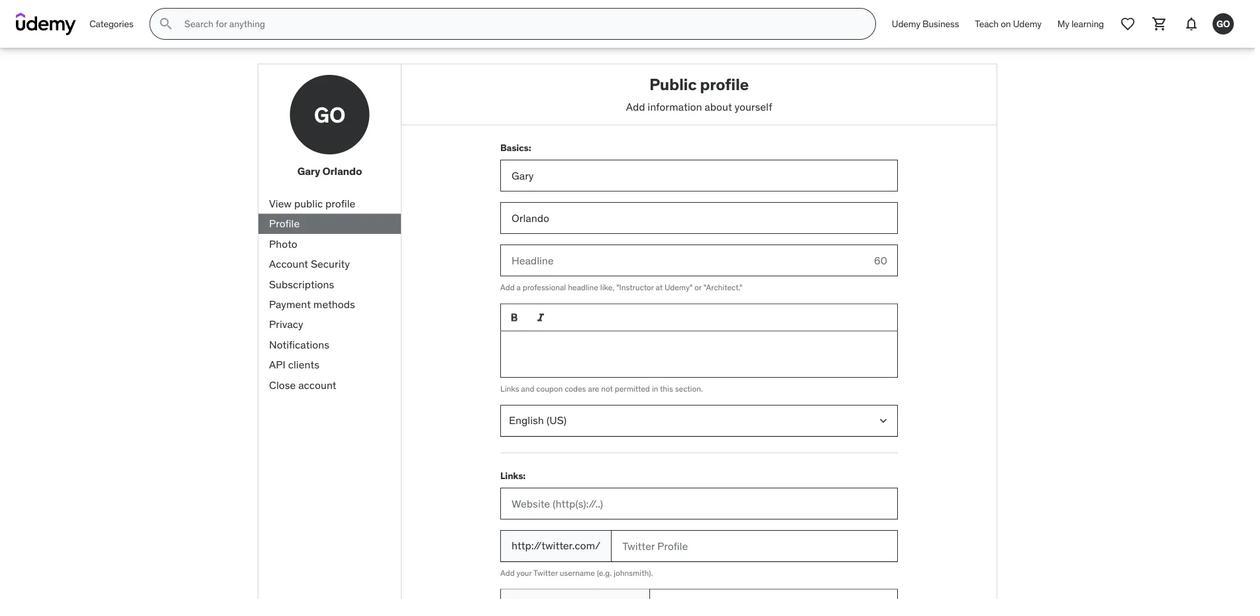 Task type: locate. For each thing, give the bounding box(es) containing it.
clients
[[288, 358, 320, 372]]

go link
[[1208, 8, 1240, 40]]

add left a
[[501, 282, 515, 293]]

udemy"
[[665, 282, 693, 293]]

on
[[1001, 18, 1012, 30]]

or
[[695, 282, 702, 293]]

information
[[648, 100, 702, 113]]

1 horizontal spatial go
[[1217, 18, 1231, 30]]

0 vertical spatial profile
[[700, 74, 749, 94]]

profile link
[[259, 214, 401, 234]]

go up gary orlando
[[314, 101, 346, 128]]

johnsmith).
[[614, 568, 653, 578]]

profile inside public profile add information about yourself
[[700, 74, 749, 94]]

a
[[517, 282, 521, 293]]

udemy right on
[[1014, 18, 1042, 30]]

profile inside "view public profile profile photo account security subscriptions payment methods privacy notifications api clients close account"
[[326, 197, 356, 210]]

Website (http(s)://..) url field
[[501, 488, 898, 520]]

privacy
[[269, 318, 304, 331]]

links
[[501, 384, 519, 394]]

udemy business
[[892, 18, 960, 30]]

None text field
[[501, 332, 898, 378]]

my learning link
[[1050, 8, 1113, 40]]

1 vertical spatial profile
[[326, 197, 356, 210]]

public
[[294, 197, 323, 210]]

gary
[[298, 164, 320, 178]]

1 vertical spatial add
[[501, 282, 515, 293]]

go
[[1217, 18, 1231, 30], [314, 101, 346, 128]]

account
[[298, 378, 337, 392]]

this
[[660, 384, 674, 394]]

like,
[[601, 282, 615, 293]]

Search for anything text field
[[182, 13, 860, 35]]

gary orlando
[[298, 164, 362, 178]]

codes
[[565, 384, 586, 394]]

add a professional headline like, "instructor at udemy" or "architect."
[[501, 282, 743, 293]]

notifications image
[[1184, 16, 1200, 32]]

payment
[[269, 298, 311, 311]]

public profile add information about yourself
[[626, 74, 773, 113]]

1 vertical spatial go
[[314, 101, 346, 128]]

view public profile link
[[259, 194, 401, 214]]

2 vertical spatial add
[[501, 568, 515, 578]]

submit search image
[[158, 16, 174, 32]]

udemy
[[892, 18, 921, 30], [1014, 18, 1042, 30]]

go right notifications image
[[1217, 18, 1231, 30]]

1 horizontal spatial profile
[[700, 74, 749, 94]]

photo
[[269, 237, 298, 251]]

section.
[[675, 384, 703, 394]]

methods
[[314, 298, 355, 311]]

1 horizontal spatial udemy
[[1014, 18, 1042, 30]]

add for username
[[501, 568, 515, 578]]

profile
[[700, 74, 749, 94], [326, 197, 356, 210]]

udemy business link
[[884, 8, 968, 40]]

categories
[[90, 18, 134, 30]]

account
[[269, 257, 308, 271]]

subscriptions
[[269, 277, 334, 291]]

profile up about
[[700, 74, 749, 94]]

0 horizontal spatial profile
[[326, 197, 356, 210]]

wishlist image
[[1121, 16, 1136, 32]]

add left your
[[501, 568, 515, 578]]

photo link
[[259, 234, 401, 254]]

api
[[269, 358, 286, 372]]

add inside public profile add information about yourself
[[626, 100, 645, 113]]

60
[[875, 254, 888, 267]]

add left information
[[626, 100, 645, 113]]

profile up profile link
[[326, 197, 356, 210]]

2 udemy from the left
[[1014, 18, 1042, 30]]

1 udemy from the left
[[892, 18, 921, 30]]

add your twitter username (e.g. johnsmith).
[[501, 568, 653, 578]]

0 horizontal spatial udemy
[[892, 18, 921, 30]]

yourself
[[735, 100, 773, 113]]

udemy left business
[[892, 18, 921, 30]]

0 vertical spatial add
[[626, 100, 645, 113]]

add
[[626, 100, 645, 113], [501, 282, 515, 293], [501, 568, 515, 578]]

Facebook Profile text field
[[650, 589, 898, 599]]

learning
[[1072, 18, 1105, 30]]

in
[[652, 384, 659, 394]]

0 vertical spatial go
[[1217, 18, 1231, 30]]

my learning
[[1058, 18, 1105, 30]]

privacy link
[[259, 315, 401, 335]]

account security link
[[259, 254, 401, 274]]

are
[[588, 384, 600, 394]]



Task type: describe. For each thing, give the bounding box(es) containing it.
close
[[269, 378, 296, 392]]

italic image
[[534, 311, 548, 324]]

username
[[560, 568, 595, 578]]

close account link
[[259, 375, 401, 395]]

security
[[311, 257, 350, 271]]

Last Name text field
[[501, 202, 898, 234]]

subscriptions link
[[259, 274, 401, 295]]

public
[[650, 74, 697, 94]]

"architect."
[[704, 282, 743, 293]]

my
[[1058, 18, 1070, 30]]

notifications link
[[259, 335, 401, 355]]

udemy image
[[16, 13, 76, 35]]

at
[[656, 282, 663, 293]]

Twitter Profile text field
[[611, 530, 898, 562]]

(e.g.
[[597, 568, 612, 578]]

professional
[[523, 282, 566, 293]]

"instructor
[[617, 282, 654, 293]]

basics:
[[501, 142, 531, 154]]

First Name text field
[[501, 160, 898, 192]]

payment methods link
[[259, 295, 401, 315]]

notifications
[[269, 338, 330, 351]]

orlando
[[323, 164, 362, 178]]

and
[[521, 384, 535, 394]]

not
[[602, 384, 613, 394]]

view public profile profile photo account security subscriptions payment methods privacy notifications api clients close account
[[269, 197, 356, 392]]

Headline text field
[[501, 245, 864, 277]]

links and coupon codes are not permitted in this section.
[[501, 384, 703, 394]]

coupon
[[537, 384, 563, 394]]

headline
[[568, 282, 599, 293]]

profile
[[269, 217, 300, 230]]

add for headline
[[501, 282, 515, 293]]

shopping cart with 0 items image
[[1152, 16, 1168, 32]]

about
[[705, 100, 732, 113]]

permitted
[[615, 384, 650, 394]]

your
[[517, 568, 532, 578]]

categories button
[[82, 8, 141, 40]]

view
[[269, 197, 292, 210]]

http://twitter.com/
[[512, 539, 601, 553]]

teach on udemy
[[976, 18, 1042, 30]]

twitter
[[534, 568, 558, 578]]

api clients link
[[259, 355, 401, 375]]

teach on udemy link
[[968, 8, 1050, 40]]

teach
[[976, 18, 999, 30]]

0 horizontal spatial go
[[314, 101, 346, 128]]

business
[[923, 18, 960, 30]]

bold image
[[508, 311, 521, 324]]

links:
[[501, 470, 526, 482]]



Task type: vqa. For each thing, say whether or not it's contained in the screenshot.
middle Mastering
no



